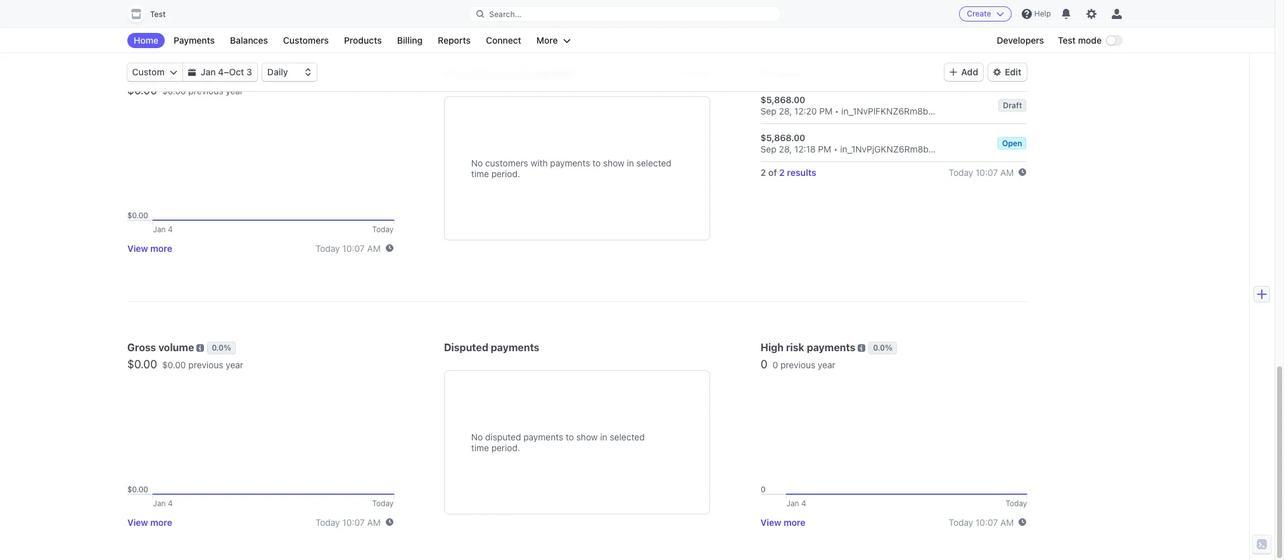 Task type: locate. For each thing, give the bounding box(es) containing it.
1 horizontal spatial 0.0%
[[873, 343, 893, 353]]

more button
[[530, 33, 577, 48]]

28, inside $5,868.00 sep 28, 12:18 pm • in_1nvpjgknz6rm8bhfgrj0zcmj
[[779, 144, 792, 154]]

in inside no disputed payments to show in selected time period.
[[600, 432, 607, 443]]

time period.
[[471, 169, 520, 179], [471, 443, 520, 454]]

test inside button
[[150, 10, 166, 19]]

2 left of
[[761, 167, 766, 178]]

28, for 12:20
[[779, 105, 792, 116]]

selected
[[637, 158, 672, 169], [610, 432, 645, 443]]

0 vertical spatial in
[[627, 158, 634, 169]]

cell
[[761, 93, 1027, 116], [761, 131, 1027, 154]]

previous for per
[[188, 86, 223, 96]]

customers inside no customers with payments to show in selected time period.
[[485, 158, 528, 169]]

previous inside 0 0 previous year
[[781, 360, 815, 371]]

svg image
[[170, 68, 178, 76], [188, 68, 196, 76]]

svg image right custom
[[170, 68, 178, 76]]

•
[[835, 105, 839, 116], [834, 144, 838, 154]]

1 2 from the left
[[761, 167, 766, 178]]

connect
[[486, 35, 521, 46]]

more for volume
[[150, 517, 172, 528]]

1 cell from the top
[[761, 93, 1027, 116]]

28, left the 12:20
[[779, 105, 792, 116]]

info image right spend
[[566, 70, 574, 78]]

1 horizontal spatial test
[[1058, 35, 1076, 46]]

view more
[[127, 243, 172, 254], [127, 517, 172, 528], [761, 517, 806, 528]]

28,
[[779, 105, 792, 116], [779, 144, 792, 154]]

disputed
[[485, 432, 521, 443]]

pm right the 12:20
[[819, 105, 833, 116]]

info image right 4
[[229, 70, 237, 78]]

1 vertical spatial sep
[[761, 144, 777, 154]]

gross volume
[[127, 342, 194, 354]]

custom
[[132, 67, 165, 77]]

0 vertical spatial sep
[[761, 105, 777, 116]]

0 vertical spatial time period.
[[471, 169, 520, 179]]

1 28, from the top
[[779, 105, 792, 116]]

0 vertical spatial selected
[[637, 158, 672, 169]]

0 vertical spatial cell
[[761, 93, 1027, 116]]

info image right high risk payments
[[858, 345, 866, 352]]

$0.00 $0.00 previous year down spend per customer
[[127, 84, 243, 97]]

1 horizontal spatial to
[[593, 158, 601, 169]]

$5,868.00
[[761, 94, 805, 105], [761, 132, 805, 143]]

$5,868.00 up 12:18 on the top right of the page
[[761, 132, 805, 143]]

pm for 12:18
[[818, 144, 831, 154]]

1 vertical spatial in
[[600, 432, 607, 443]]

cell up $5,868.00 sep 28, 12:18 pm • in_1nvpjgknz6rm8bhfgrj0zcmj on the right of page
[[761, 93, 1027, 116]]

28, left 12:18 on the top right of the page
[[779, 144, 792, 154]]

1 0.0% from the left
[[212, 343, 231, 353]]

1 vertical spatial pm
[[818, 144, 831, 154]]

view more for spend
[[127, 243, 172, 254]]

all time
[[680, 68, 710, 79]]

today 10:07 am for gross volume
[[315, 517, 381, 528]]

cell down in_1nvplfknz6rm8bhfljpajfui
[[761, 131, 1027, 154]]

1 vertical spatial $5,868.00
[[761, 132, 805, 143]]

payments
[[550, 158, 590, 169], [491, 342, 539, 354], [807, 342, 856, 354], [523, 432, 563, 443]]

by
[[519, 68, 531, 79]]

am
[[1000, 167, 1014, 178], [367, 243, 381, 254], [367, 517, 381, 528], [1000, 517, 1014, 528]]

show inside no disputed payments to show in selected time period.
[[576, 432, 598, 443]]

view more link for gross
[[127, 517, 172, 528]]

• inside $5,868.00 sep 28, 12:18 pm • in_1nvpjgknz6rm8bhfgrj0zcmj
[[834, 144, 838, 154]]

1 horizontal spatial in
[[627, 158, 634, 169]]

0 horizontal spatial info image
[[229, 70, 237, 78]]

1 $0.00 $0.00 previous year from the top
[[127, 84, 243, 97]]

0
[[761, 358, 768, 371], [773, 360, 778, 371]]

no inside no disputed payments to show in selected time period.
[[471, 432, 483, 443]]

2 time period. from the top
[[471, 443, 520, 454]]

previous down risk
[[781, 360, 815, 371]]

0 horizontal spatial 0.0%
[[212, 343, 231, 353]]

0 vertical spatial show
[[603, 158, 625, 169]]

pm inside $5,868.00 sep 28, 12:18 pm • in_1nvpjgknz6rm8bhfgrj0zcmj
[[818, 144, 831, 154]]

2 28, from the top
[[779, 144, 792, 154]]

create button
[[959, 6, 1012, 22]]

no customers with payments to show in selected time period.
[[471, 158, 672, 179]]

10:07
[[976, 167, 998, 178], [342, 243, 365, 254], [342, 517, 365, 528], [976, 517, 998, 528]]

2 2 from the left
[[779, 167, 785, 178]]

previous down info image at the left bottom of the page
[[188, 360, 223, 371]]

info image for $0.00
[[229, 70, 237, 78]]

$0.00 down 'volume'
[[162, 360, 186, 371]]

toolbar
[[945, 63, 1027, 81]]

$0.00 $0.00 previous year for volume
[[127, 358, 243, 371]]

view for spend per customer
[[127, 243, 148, 254]]

0 horizontal spatial show
[[576, 432, 598, 443]]

customer
[[180, 68, 227, 79]]

today 10:07 am
[[949, 167, 1014, 178], [315, 243, 381, 254], [315, 517, 381, 528], [949, 517, 1014, 528]]

0 horizontal spatial 2
[[761, 167, 766, 178]]

pm right 12:18 on the top right of the page
[[818, 144, 831, 154]]

• right 12:18 on the top right of the page
[[834, 144, 838, 154]]

info image
[[229, 70, 237, 78], [566, 70, 574, 78], [858, 345, 866, 352]]

previous
[[188, 86, 223, 96], [188, 360, 223, 371], [781, 360, 815, 371]]

1 vertical spatial cell
[[761, 131, 1027, 154]]

create
[[967, 9, 991, 18]]

1 sep from the top
[[761, 105, 777, 116]]

customers
[[464, 68, 517, 79], [485, 158, 528, 169]]

home
[[134, 35, 158, 46]]

payments inside no disputed payments to show in selected time period.
[[523, 432, 563, 443]]

am for gross volume
[[367, 517, 381, 528]]

• for in_1nvplfknz6rm8bhfljpajfui
[[835, 105, 839, 116]]

view more link for high
[[761, 517, 806, 528]]

1 no from the top
[[471, 158, 483, 169]]

no for no customers with payments to show in selected time period.
[[471, 158, 483, 169]]

0 horizontal spatial to
[[566, 432, 574, 443]]

selected inside no disputed payments to show in selected time period.
[[610, 432, 645, 443]]

no inside no customers with payments to show in selected time period.
[[471, 158, 483, 169]]

disputed payments
[[444, 342, 539, 354]]

toolbar containing add
[[945, 63, 1027, 81]]

1 svg image from the left
[[170, 68, 178, 76]]

• right the 12:20
[[835, 105, 839, 116]]

products link
[[338, 33, 388, 48]]

pm inside $5,868.00 sep 28, 12:20 pm • in_1nvplfknz6rm8bhfljpajfui
[[819, 105, 833, 116]]

2 $5,868.00 from the top
[[761, 132, 805, 143]]

2 $0.00 $0.00 previous year from the top
[[127, 358, 243, 371]]

in
[[627, 158, 634, 169], [600, 432, 607, 443]]

0 vertical spatial •
[[835, 105, 839, 116]]

sep inside $5,868.00 sep 28, 12:18 pm • in_1nvpjgknz6rm8bhfgrj0zcmj
[[761, 144, 777, 154]]

1 vertical spatial time period.
[[471, 443, 520, 454]]

more for per
[[150, 243, 172, 254]]

developers
[[997, 35, 1044, 46]]

today
[[949, 167, 973, 178], [315, 243, 340, 254], [315, 517, 340, 528], [949, 517, 973, 528]]

2
[[761, 167, 766, 178], [779, 167, 785, 178]]

view more link
[[127, 243, 172, 254], [127, 517, 172, 528], [761, 517, 806, 528]]

2 sep from the top
[[761, 144, 777, 154]]

1 vertical spatial test
[[1058, 35, 1076, 46]]

info image for 0
[[858, 345, 866, 352]]

view
[[127, 243, 148, 254], [127, 517, 148, 528], [761, 517, 781, 528]]

no
[[471, 158, 483, 169], [471, 432, 483, 443]]

0 vertical spatial customers
[[464, 68, 517, 79]]

no left disputed
[[471, 432, 483, 443]]

1 vertical spatial •
[[834, 144, 838, 154]]

0 vertical spatial no
[[471, 158, 483, 169]]

0 horizontal spatial test
[[150, 10, 166, 19]]

2 0.0% from the left
[[873, 343, 893, 353]]

1 vertical spatial customers
[[485, 158, 528, 169]]

0 vertical spatial pm
[[819, 105, 833, 116]]

1 $5,868.00 from the top
[[761, 94, 805, 105]]

pm
[[819, 105, 833, 116], [818, 144, 831, 154]]

invoices grid
[[761, 86, 1027, 162]]

0 vertical spatial $0.00 $0.00 previous year
[[127, 84, 243, 97]]

1 vertical spatial no
[[471, 432, 483, 443]]

$5,868.00 for 12:18
[[761, 132, 805, 143]]

customers left by
[[464, 68, 517, 79]]

1 horizontal spatial svg image
[[188, 68, 196, 76]]

0 vertical spatial $5,868.00
[[761, 94, 805, 105]]

0 vertical spatial test
[[150, 10, 166, 19]]

$0.00 $0.00 previous year
[[127, 84, 243, 97], [127, 358, 243, 371]]

oct
[[229, 67, 244, 77]]

$5,868.00 up the 12:20
[[761, 94, 805, 105]]

gross
[[127, 342, 156, 354]]

test for test mode
[[1058, 35, 1076, 46]]

0.0%
[[212, 343, 231, 353], [873, 343, 893, 353]]

$0.00
[[127, 84, 157, 97], [162, 86, 186, 96], [127, 358, 157, 371], [162, 360, 186, 371]]

0 vertical spatial 28,
[[779, 105, 792, 116]]

1 horizontal spatial 0
[[773, 360, 778, 371]]

sep up of
[[761, 144, 777, 154]]

test button
[[127, 5, 178, 23]]

sep for sep 28, 12:18 pm • in_1nvpjgknz6rm8bhfgrj0zcmj
[[761, 144, 777, 154]]

1 time period. from the top
[[471, 169, 520, 179]]

year for high risk payments
[[818, 360, 835, 371]]

1 horizontal spatial show
[[603, 158, 625, 169]]

to
[[593, 158, 601, 169], [566, 432, 574, 443]]

$5,868.00 inside $5,868.00 sep 28, 12:20 pm • in_1nvplfknz6rm8bhfljpajfui
[[761, 94, 805, 105]]

billing
[[397, 35, 423, 46]]

$0.00 down spend per customer
[[162, 86, 186, 96]]

no disputed payments to show in selected time period.
[[471, 432, 645, 454]]

0 vertical spatial to
[[593, 158, 601, 169]]

previous down customer
[[188, 86, 223, 96]]

time period. inside no disputed payments to show in selected time period.
[[471, 443, 520, 454]]

reports
[[438, 35, 471, 46]]

today for gross volume
[[315, 517, 340, 528]]

sep
[[761, 105, 777, 116], [761, 144, 777, 154]]

sep inside $5,868.00 sep 28, 12:20 pm • in_1nvplfknz6rm8bhfljpajfui
[[761, 105, 777, 116]]

test mode
[[1058, 35, 1102, 46]]

year inside 0 0 previous year
[[818, 360, 835, 371]]

more
[[150, 243, 172, 254], [150, 517, 172, 528], [784, 517, 806, 528]]

1 horizontal spatial 2
[[779, 167, 785, 178]]

1 vertical spatial 28,
[[779, 144, 792, 154]]

search…
[[489, 9, 521, 19]]

test left mode
[[1058, 35, 1076, 46]]

0 horizontal spatial in
[[600, 432, 607, 443]]

customers left with
[[485, 158, 528, 169]]

$0.00 $0.00 previous year down 'volume'
[[127, 358, 243, 371]]

0.0% for $0.00
[[212, 343, 231, 353]]

show
[[603, 158, 625, 169], [576, 432, 598, 443]]

sep left the 12:20
[[761, 105, 777, 116]]

28, inside $5,868.00 sep 28, 12:20 pm • in_1nvplfknz6rm8bhfljpajfui
[[779, 105, 792, 116]]

balances
[[230, 35, 268, 46]]

1 vertical spatial selected
[[610, 432, 645, 443]]

year
[[226, 86, 243, 96], [226, 360, 243, 371], [818, 360, 835, 371]]

0 horizontal spatial svg image
[[170, 68, 178, 76]]

2 no from the top
[[471, 432, 483, 443]]

1 vertical spatial show
[[576, 432, 598, 443]]

• inside $5,868.00 sep 28, 12:20 pm • in_1nvplfknz6rm8bhfljpajfui
[[835, 105, 839, 116]]

test up home
[[150, 10, 166, 19]]

svg image left 'jan'
[[188, 68, 196, 76]]

2 horizontal spatial info image
[[858, 345, 866, 352]]

$5,868.00 inside $5,868.00 sep 28, 12:18 pm • in_1nvpjgknz6rm8bhfgrj0zcmj
[[761, 132, 805, 143]]

1 vertical spatial to
[[566, 432, 574, 443]]

1 vertical spatial $0.00 $0.00 previous year
[[127, 358, 243, 371]]

no left with
[[471, 158, 483, 169]]

test
[[150, 10, 166, 19], [1058, 35, 1076, 46]]

all
[[680, 68, 690, 79]]

12:18
[[794, 144, 816, 154]]

$5,868.00 sep 28, 12:20 pm • in_1nvplfknz6rm8bhfljpajfui
[[761, 94, 969, 116]]

2 right of
[[779, 167, 785, 178]]



Task type: describe. For each thing, give the bounding box(es) containing it.
jan
[[201, 67, 216, 77]]

in inside no customers with payments to show in selected time period.
[[627, 158, 634, 169]]

pm for 12:20
[[819, 105, 833, 116]]

time period. inside no customers with payments to show in selected time period.
[[471, 169, 520, 179]]

spend
[[534, 68, 564, 79]]

in_1nvplfknz6rm8bhfljpajfui
[[841, 105, 969, 116]]

$0.00 down the gross
[[127, 358, 157, 371]]

0.0% for 0
[[873, 343, 893, 353]]

selected inside no customers with payments to show in selected time period.
[[637, 158, 672, 169]]

custom button
[[127, 63, 183, 81]]

10:07 for gross volume
[[342, 517, 365, 528]]

high risk payments
[[761, 342, 856, 354]]

payments
[[174, 35, 215, 46]]

3
[[247, 67, 252, 77]]

2 of 2 results
[[761, 167, 816, 178]]

billing link
[[391, 33, 429, 48]]

customers for with
[[485, 158, 528, 169]]

today for high risk payments
[[949, 517, 973, 528]]

$0.00 $0.00 previous year for per
[[127, 84, 243, 97]]

Search… text field
[[469, 6, 780, 22]]

view more for high
[[761, 517, 806, 528]]

view more for gross
[[127, 517, 172, 528]]

0 horizontal spatial 0
[[761, 358, 768, 371]]

high
[[761, 342, 784, 354]]

results
[[787, 167, 816, 178]]

customers for by
[[464, 68, 517, 79]]

add
[[961, 67, 978, 77]]

reports link
[[431, 33, 477, 48]]

products
[[344, 35, 382, 46]]

am for spend per customer
[[367, 243, 381, 254]]

customers
[[283, 35, 329, 46]]

connect link
[[480, 33, 528, 48]]

draft
[[1003, 101, 1022, 110]]

2 results link
[[779, 167, 816, 178]]

today 10:07 am for high risk payments
[[949, 517, 1014, 528]]

spend
[[127, 68, 159, 79]]

$0.00 down the spend
[[127, 84, 157, 97]]

help
[[1035, 9, 1051, 18]]

top
[[444, 68, 462, 79]]

2 cell from the top
[[761, 131, 1027, 154]]

payments inside no customers with payments to show in selected time period.
[[550, 158, 590, 169]]

view for high risk payments
[[761, 517, 781, 528]]

volume
[[158, 342, 194, 354]]

no for no disputed payments to show in selected time period.
[[471, 432, 483, 443]]

previous for volume
[[188, 360, 223, 371]]

with
[[531, 158, 548, 169]]

edit
[[1005, 67, 1022, 77]]

2 svg image from the left
[[188, 68, 196, 76]]

risk
[[786, 342, 804, 354]]

show inside no customers with payments to show in selected time period.
[[603, 158, 625, 169]]

edit button
[[989, 63, 1027, 81]]

year for gross volume
[[226, 360, 243, 371]]

10:07 for spend per customer
[[342, 243, 365, 254]]

invoices
[[761, 68, 801, 79]]

$5,868.00 sep 28, 12:18 pm • in_1nvpjgknz6rm8bhfgrj0zcmj
[[761, 132, 977, 154]]

spend per customer
[[127, 68, 227, 79]]

balances link
[[224, 33, 274, 48]]

10:07 for high risk payments
[[976, 517, 998, 528]]

mode
[[1078, 35, 1102, 46]]

year for spend per customer
[[226, 86, 243, 96]]

svg image inside custom popup button
[[170, 68, 178, 76]]

add button
[[945, 63, 983, 81]]

per
[[161, 68, 178, 79]]

view more link for spend
[[127, 243, 172, 254]]

0 inside 0 0 previous year
[[773, 360, 778, 371]]

disputed
[[444, 342, 488, 354]]

Search… search field
[[469, 6, 780, 22]]

• for in_1nvpjgknz6rm8bhfgrj0zcmj
[[834, 144, 838, 154]]

to inside no disputed payments to show in selected time period.
[[566, 432, 574, 443]]

customers link
[[277, 33, 335, 48]]

top customers by spend
[[444, 68, 564, 79]]

view for gross volume
[[127, 517, 148, 528]]

more for risk
[[784, 517, 806, 528]]

developers link
[[991, 33, 1050, 48]]

help button
[[1017, 4, 1056, 24]]

today 10:07 am for spend per customer
[[315, 243, 381, 254]]

open
[[1002, 139, 1022, 148]]

previous for risk
[[781, 360, 815, 371]]

info image
[[197, 345, 204, 352]]

today for spend per customer
[[315, 243, 340, 254]]

home link
[[127, 33, 165, 48]]

test for test
[[150, 10, 166, 19]]

more
[[537, 35, 558, 46]]

to inside no customers with payments to show in selected time period.
[[593, 158, 601, 169]]

4
[[218, 67, 224, 77]]

–
[[224, 67, 229, 77]]

in_1nvpjgknz6rm8bhfgrj0zcmj
[[840, 144, 977, 154]]

time
[[692, 68, 710, 79]]

28, for 12:18
[[779, 144, 792, 154]]

sep for sep 28, 12:20 pm • in_1nvplfknz6rm8bhfljpajfui
[[761, 105, 777, 116]]

payments link
[[167, 33, 221, 48]]

$5,868.00 for 12:20
[[761, 94, 805, 105]]

12:20
[[794, 105, 817, 116]]

jan 4 – oct 3
[[201, 67, 252, 77]]

1 horizontal spatial info image
[[566, 70, 574, 78]]

of
[[768, 167, 777, 178]]

0 0 previous year
[[761, 358, 835, 371]]

am for high risk payments
[[1000, 517, 1014, 528]]



Task type: vqa. For each thing, say whether or not it's contained in the screenshot.
REMOVE ACH DIRECT DEBIT icon at the left bottom
no



